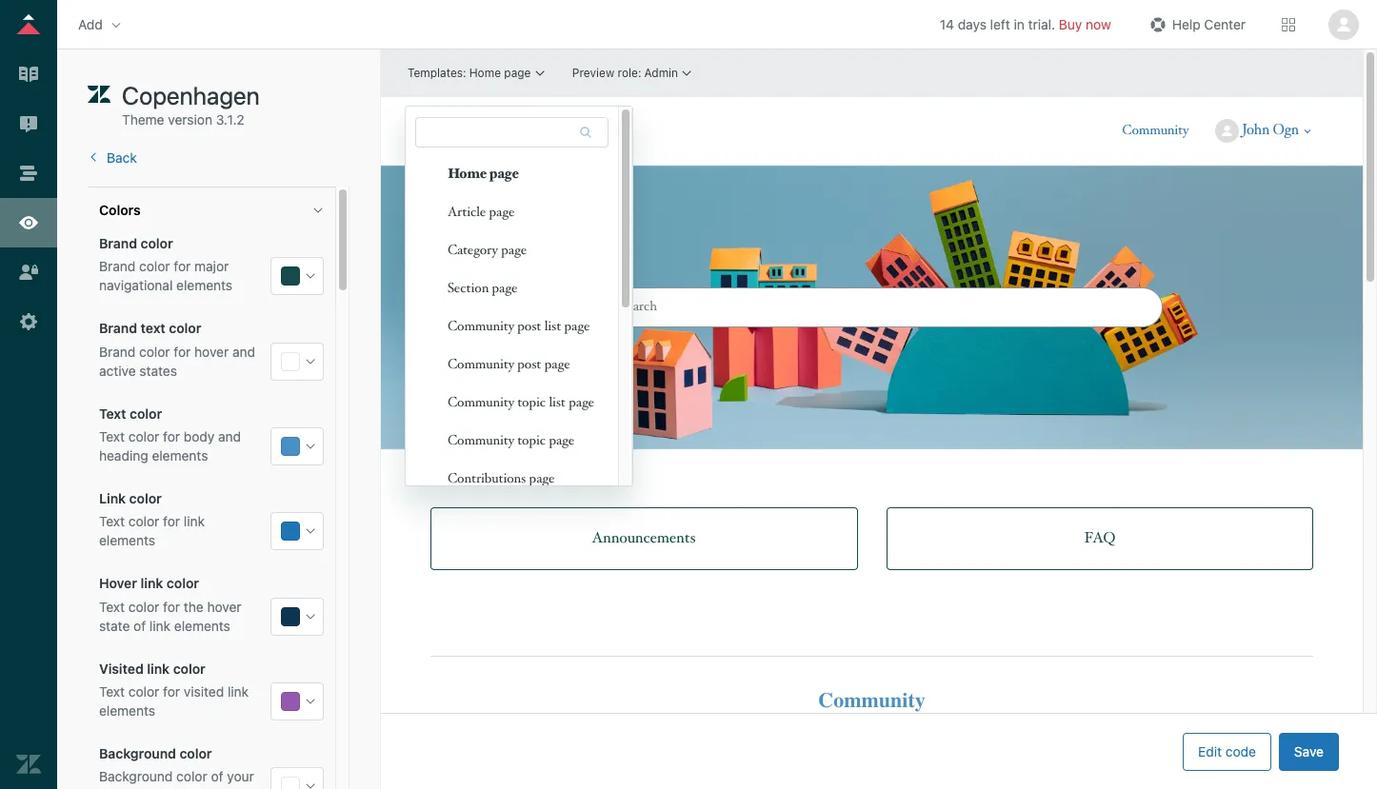 Task type: locate. For each thing, give the bounding box(es) containing it.
hover
[[194, 344, 229, 360], [207, 599, 242, 615]]

help center button
[[1140, 10, 1252, 39]]

0 vertical spatial help
[[1172, 16, 1201, 32]]

color inside background color of your help center
[[176, 769, 207, 785]]

2 background from the top
[[99, 769, 173, 785]]

color for brand color for major navigational elements
[[139, 258, 170, 275]]

4 brand from the top
[[99, 344, 136, 360]]

for inside text color for the hover state of link elements
[[163, 599, 180, 615]]

for down the visited link color
[[163, 684, 180, 700]]

background
[[99, 746, 176, 762], [99, 769, 173, 785]]

color inside the text color for visited link elements
[[128, 684, 159, 700]]

link down hover link color
[[149, 618, 171, 634]]

0 vertical spatial hover
[[194, 344, 229, 360]]

for up hover link color
[[163, 514, 180, 530]]

color down the visited link color
[[128, 684, 159, 700]]

copenhagen
[[122, 81, 260, 110]]

3 brand from the top
[[99, 321, 137, 337]]

hover down "brand text color"
[[194, 344, 229, 360]]

None button
[[1326, 9, 1362, 40]]

1 text from the top
[[99, 406, 126, 422]]

hover right "the"
[[207, 599, 242, 615]]

heading
[[99, 448, 148, 464]]

link up hover link color
[[184, 514, 205, 530]]

help down background color
[[99, 788, 128, 790]]

of right state
[[133, 618, 146, 634]]

1 background from the top
[[99, 746, 176, 762]]

1 vertical spatial and
[[218, 429, 241, 445]]

color for text color for visited link elements
[[128, 684, 159, 700]]

1 vertical spatial center
[[131, 788, 173, 790]]

edit
[[1199, 744, 1222, 760]]

1 horizontal spatial of
[[211, 769, 223, 785]]

for up states
[[174, 344, 191, 360]]

for for visited
[[163, 684, 180, 700]]

help right now
[[1172, 16, 1201, 32]]

elements inside text color for body and heading elements
[[152, 448, 208, 464]]

color for brand color
[[141, 236, 173, 252]]

of
[[133, 618, 146, 634], [211, 769, 223, 785]]

help
[[1172, 16, 1201, 32], [99, 788, 128, 790]]

1 horizontal spatial help
[[1172, 16, 1201, 32]]

0 vertical spatial center
[[1205, 16, 1246, 32]]

color up visited
[[173, 661, 206, 677]]

0 vertical spatial of
[[133, 618, 146, 634]]

and inside brand color for hover and active states
[[232, 344, 255, 360]]

text for text color for link elements
[[99, 514, 125, 530]]

background color
[[99, 746, 212, 762]]

brand up navigational
[[99, 258, 136, 275]]

for inside brand color for hover and active states
[[174, 344, 191, 360]]

2 text from the top
[[99, 429, 125, 445]]

background inside background color of your help center
[[99, 769, 173, 785]]

text inside text color for the hover state of link elements
[[99, 599, 125, 615]]

settings image
[[16, 310, 41, 334]]

5 text from the top
[[99, 684, 125, 700]]

color up text color for body and heading elements
[[130, 406, 162, 422]]

for left body
[[163, 429, 180, 445]]

for left "the"
[[163, 599, 180, 615]]

elements down major
[[176, 278, 233, 294]]

color inside text color for the hover state of link elements
[[128, 599, 159, 615]]

text
[[99, 406, 126, 422], [99, 429, 125, 445], [99, 514, 125, 530], [99, 599, 125, 615], [99, 684, 125, 700]]

brand
[[99, 236, 137, 252], [99, 258, 136, 275], [99, 321, 137, 337], [99, 344, 136, 360]]

link inside text color for the hover state of link elements
[[149, 618, 171, 634]]

text for text color for body and heading elements
[[99, 429, 125, 445]]

for inside text color for body and heading elements
[[163, 429, 180, 445]]

color for background color
[[180, 746, 212, 762]]

1 horizontal spatial center
[[1205, 16, 1246, 32]]

color up navigational
[[139, 258, 170, 275]]

color inside brand color for major navigational elements
[[139, 258, 170, 275]]

color for text color for body and heading elements
[[128, 429, 159, 445]]

color up "the"
[[167, 576, 199, 592]]

arrange content image
[[16, 161, 41, 186]]

1 vertical spatial hover
[[207, 599, 242, 615]]

text inside text color for link elements
[[99, 514, 125, 530]]

text inside the text color for visited link elements
[[99, 684, 125, 700]]

1 vertical spatial help
[[99, 788, 128, 790]]

color for text color for link elements
[[128, 514, 159, 530]]

1 vertical spatial of
[[211, 769, 223, 785]]

0 horizontal spatial center
[[131, 788, 173, 790]]

center
[[1205, 16, 1246, 32], [131, 788, 173, 790]]

for inside brand color for major navigational elements
[[174, 258, 191, 275]]

for for body
[[163, 429, 180, 445]]

color down text color at the bottom
[[128, 429, 159, 445]]

hover inside brand color for hover and active states
[[194, 344, 229, 360]]

elements down link color
[[99, 533, 155, 549]]

color down background color
[[176, 769, 207, 785]]

background for background color
[[99, 746, 176, 762]]

background color of your help center
[[99, 769, 254, 790]]

visited link color
[[99, 661, 206, 677]]

visited
[[184, 684, 224, 700]]

days
[[958, 16, 987, 32]]

zendesk products image
[[1282, 18, 1296, 31]]

color up background color of your help center
[[180, 746, 212, 762]]

color inside text color for link elements
[[128, 514, 159, 530]]

background down background color
[[99, 769, 173, 785]]

text color for body and heading elements
[[99, 429, 241, 464]]

color inside brand color for hover and active states
[[139, 344, 170, 360]]

center down background color
[[131, 788, 173, 790]]

color for text color
[[130, 406, 162, 422]]

brand inside brand color for major navigational elements
[[99, 258, 136, 275]]

text color for the hover state of link elements
[[99, 599, 242, 634]]

link inside text color for link elements
[[184, 514, 205, 530]]

color down link color
[[128, 514, 159, 530]]

2 brand from the top
[[99, 258, 136, 275]]

for left major
[[174, 258, 191, 275]]

0 horizontal spatial help
[[99, 788, 128, 790]]

for inside the text color for visited link elements
[[163, 684, 180, 700]]

14
[[940, 16, 955, 32]]

brand down "colors"
[[99, 236, 137, 252]]

color down hover link color
[[128, 599, 159, 615]]

color
[[141, 236, 173, 252], [139, 258, 170, 275], [169, 321, 201, 337], [139, 344, 170, 360], [130, 406, 162, 422], [128, 429, 159, 445], [129, 491, 162, 507], [128, 514, 159, 530], [167, 576, 199, 592], [128, 599, 159, 615], [173, 661, 206, 677], [128, 684, 159, 700], [180, 746, 212, 762], [176, 769, 207, 785]]

0 vertical spatial background
[[99, 746, 176, 762]]

left
[[990, 16, 1011, 32]]

link
[[184, 514, 205, 530], [141, 576, 163, 592], [149, 618, 171, 634], [147, 661, 170, 677], [228, 684, 249, 700]]

elements down "the"
[[174, 618, 230, 634]]

1 brand from the top
[[99, 236, 137, 252]]

elements down body
[[152, 448, 208, 464]]

hover link color
[[99, 576, 199, 592]]

for inside text color for link elements
[[163, 514, 180, 530]]

and
[[232, 344, 255, 360], [218, 429, 241, 445]]

text
[[141, 321, 166, 337]]

edit code
[[1199, 744, 1256, 760]]

for for the
[[163, 599, 180, 615]]

background up background color of your help center
[[99, 746, 176, 762]]

edit code button
[[1183, 733, 1272, 771]]

of left "your"
[[211, 769, 223, 785]]

0 vertical spatial and
[[232, 344, 255, 360]]

color inside text color for body and heading elements
[[128, 429, 159, 445]]

text color for visited link elements
[[99, 684, 249, 719]]

text for text color for the hover state of link elements
[[99, 599, 125, 615]]

link right hover
[[141, 576, 163, 592]]

background for background color of your help center
[[99, 769, 173, 785]]

major
[[194, 258, 229, 275]]

color right link
[[129, 491, 162, 507]]

center left zendesk products icon
[[1205, 16, 1246, 32]]

1 vertical spatial background
[[99, 769, 173, 785]]

for
[[174, 258, 191, 275], [174, 344, 191, 360], [163, 429, 180, 445], [163, 514, 180, 530], [163, 599, 180, 615], [163, 684, 180, 700]]

brand up active
[[99, 344, 136, 360]]

elements
[[176, 278, 233, 294], [152, 448, 208, 464], [99, 533, 155, 549], [174, 618, 230, 634], [99, 703, 155, 719]]

hover inside text color for the hover state of link elements
[[207, 599, 242, 615]]

color up brand color for major navigational elements
[[141, 236, 173, 252]]

elements inside text color for link elements
[[99, 533, 155, 549]]

text inside text color for body and heading elements
[[99, 429, 125, 445]]

elements down visited
[[99, 703, 155, 719]]

zendesk image
[[16, 753, 41, 777]]

elements inside text color for the hover state of link elements
[[174, 618, 230, 634]]

link up the text color for visited link elements
[[147, 661, 170, 677]]

now
[[1086, 16, 1112, 32]]

brand left "text"
[[99, 321, 137, 337]]

brand inside brand color for hover and active states
[[99, 344, 136, 360]]

hover
[[99, 576, 137, 592]]

4 text from the top
[[99, 599, 125, 615]]

color up states
[[139, 344, 170, 360]]

body
[[184, 429, 215, 445]]

add
[[78, 16, 103, 32]]

moderate content image
[[16, 111, 41, 136]]

link right visited
[[228, 684, 249, 700]]

0 horizontal spatial of
[[133, 618, 146, 634]]

3 text from the top
[[99, 514, 125, 530]]

save button
[[1279, 733, 1339, 771]]

code
[[1226, 744, 1256, 760]]

state
[[99, 618, 130, 634]]

and for brand color for hover and active states
[[232, 344, 255, 360]]

your
[[227, 769, 254, 785]]

and inside text color for body and heading elements
[[218, 429, 241, 445]]



Task type: vqa. For each thing, say whether or not it's contained in the screenshot.
"Explore" at the top of the page
no



Task type: describe. For each thing, give the bounding box(es) containing it.
for for hover
[[174, 344, 191, 360]]

brand color for major navigational elements
[[99, 258, 233, 294]]

colors button
[[88, 188, 335, 233]]

for for link
[[163, 514, 180, 530]]

colors
[[99, 202, 141, 218]]

of inside text color for the hover state of link elements
[[133, 618, 146, 634]]

brand for brand color
[[99, 236, 137, 252]]

copenhagen theme version 3.1.2
[[122, 81, 260, 128]]

visited
[[99, 661, 144, 677]]

buy
[[1059, 16, 1083, 32]]

link inside the text color for visited link elements
[[228, 684, 249, 700]]

center inside button
[[1205, 16, 1246, 32]]

in
[[1014, 16, 1025, 32]]

brand for brand text color
[[99, 321, 137, 337]]

color for link color
[[129, 491, 162, 507]]

user permissions image
[[16, 260, 41, 285]]

customize design image
[[16, 211, 41, 235]]

the
[[184, 599, 204, 615]]

color for background color of your help center
[[176, 769, 207, 785]]

theme
[[122, 111, 164, 128]]

navigational
[[99, 278, 173, 294]]

brand for brand color for major navigational elements
[[99, 258, 136, 275]]

text for text color
[[99, 406, 126, 422]]

Add button
[[72, 10, 129, 39]]

trial.
[[1029, 16, 1056, 32]]

brand color
[[99, 236, 173, 252]]

elements inside the text color for visited link elements
[[99, 703, 155, 719]]

brand text color
[[99, 321, 201, 337]]

link
[[99, 491, 126, 507]]

3.1.2
[[216, 111, 244, 128]]

save
[[1295, 744, 1324, 760]]

manage articles image
[[16, 62, 41, 87]]

link color
[[99, 491, 162, 507]]

color right "text"
[[169, 321, 201, 337]]

color for brand color for hover and active states
[[139, 344, 170, 360]]

for for major
[[174, 258, 191, 275]]

help inside button
[[1172, 16, 1201, 32]]

back link
[[88, 150, 137, 166]]

version
[[168, 111, 212, 128]]

of inside background color of your help center
[[211, 769, 223, 785]]

and for text color for body and heading elements
[[218, 429, 241, 445]]

brand color for hover and active states
[[99, 344, 255, 379]]

elements inside brand color for major navigational elements
[[176, 278, 233, 294]]

back
[[107, 150, 137, 166]]

theme type image
[[88, 80, 111, 111]]

brand for brand color for hover and active states
[[99, 344, 136, 360]]

active
[[99, 363, 136, 379]]

help inside background color of your help center
[[99, 788, 128, 790]]

14 days left in trial. buy now
[[940, 16, 1112, 32]]

text for text color for visited link elements
[[99, 684, 125, 700]]

text color
[[99, 406, 162, 422]]

text color for link elements
[[99, 514, 205, 549]]

states
[[140, 363, 177, 379]]

help center
[[1172, 16, 1246, 32]]

color for text color for the hover state of link elements
[[128, 599, 159, 615]]

center inside background color of your help center
[[131, 788, 173, 790]]



